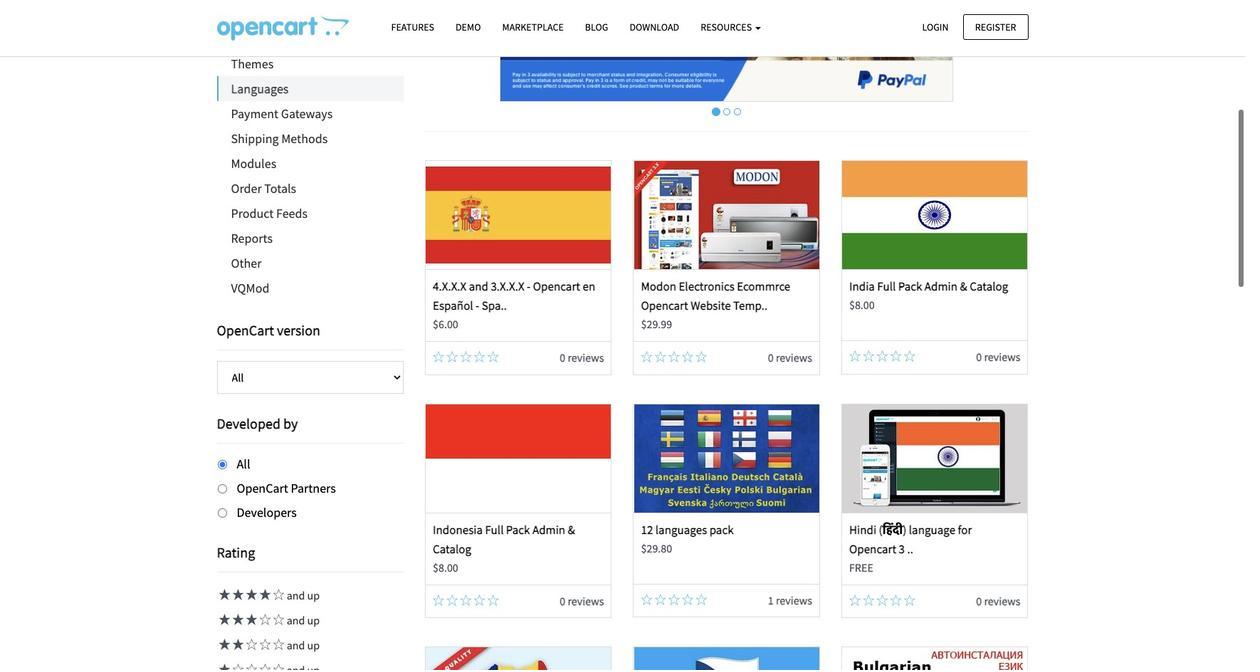Task type: vqa. For each thing, say whether or not it's contained in the screenshot.


Task type: locate. For each thing, give the bounding box(es) containing it.
vqmod link
[[217, 276, 404, 300]]

4.x.x.x and 3.x.x.x - opencart en español - spa.. image
[[426, 161, 611, 269]]

pack right india
[[898, 278, 922, 294]]

full inside indonesia full pack admin & catalog $8.00
[[485, 522, 504, 537]]

product feeds
[[231, 205, 308, 221]]

3 up from the top
[[307, 638, 320, 652]]

and up for second and up link
[[284, 613, 320, 628]]

0 vertical spatial full
[[877, 278, 896, 294]]

star light image
[[257, 589, 271, 601], [217, 664, 230, 670]]

1 vertical spatial and up link
[[217, 613, 320, 628]]

bulgarian language,  български език.. image
[[842, 647, 1028, 670]]

reviews for modon electronics ecommrce opencart website temp..
[[776, 350, 812, 365]]

1 vertical spatial opencart
[[641, 298, 688, 313]]

2 vertical spatial and up link
[[217, 638, 320, 652]]

reports link
[[217, 226, 404, 251]]

0 for india full pack admin & catalog
[[976, 350, 982, 364]]

None radio
[[218, 460, 227, 469]]

developed
[[217, 414, 281, 432]]

for
[[958, 522, 972, 537]]

2 vertical spatial and up
[[284, 638, 320, 652]]

-
[[527, 278, 531, 294], [476, 298, 479, 313]]

pack inside indonesia full pack admin & catalog $8.00
[[506, 522, 530, 537]]

pack
[[898, 278, 922, 294], [506, 522, 530, 537]]

$8.00 down india
[[849, 298, 875, 312]]

download link
[[619, 15, 690, 40]]

1 vertical spatial pack
[[506, 522, 530, 537]]

0 horizontal spatial pack
[[506, 522, 530, 537]]

all up marketplaces
[[231, 6, 245, 22]]

12 languages pack image
[[634, 404, 819, 512]]

1 vertical spatial $8.00
[[433, 560, 458, 575]]

pack inside india full pack admin & catalog $8.00
[[898, 278, 922, 294]]

1 vertical spatial up
[[307, 613, 320, 628]]

register link
[[963, 14, 1029, 40]]

opencart for hindi (हिंदी) language for opencart 3 ..
[[849, 541, 897, 557]]

and up
[[284, 588, 320, 603], [284, 613, 320, 628], [284, 638, 320, 652]]

opencart inside 4.x.x.x and 3.x.x.x - opencart en español - spa.. $6.00
[[533, 278, 580, 294]]

up
[[307, 588, 320, 603], [307, 613, 320, 628], [307, 638, 320, 652]]

& inside indonesia full pack admin & catalog $8.00
[[568, 522, 575, 537]]

0 vertical spatial and up
[[284, 588, 320, 603]]

1 vertical spatial all
[[237, 456, 250, 472]]

1 horizontal spatial opencart
[[641, 298, 688, 313]]

1 horizontal spatial admin
[[925, 278, 958, 294]]

all
[[231, 6, 245, 22], [237, 456, 250, 472]]

0 vertical spatial pack
[[898, 278, 922, 294]]

and up link
[[217, 588, 320, 603], [217, 613, 320, 628], [217, 638, 320, 652]]

2 horizontal spatial opencart
[[849, 541, 897, 557]]

0 vertical spatial opencart
[[217, 321, 274, 339]]

blog
[[585, 21, 608, 33]]

hindi (हिंदी) language for opencart 3 .. image
[[842, 404, 1028, 512]]

themes
[[231, 56, 274, 72]]

admin inside indonesia full pack admin & catalog $8.00
[[533, 522, 565, 537]]

full
[[877, 278, 896, 294], [485, 522, 504, 537]]

reviews for 4.x.x.x and 3.x.x.x - opencart en español - spa..
[[568, 350, 604, 365]]

order totals link
[[217, 176, 404, 201]]

3 and up from the top
[[284, 638, 320, 652]]

catalog
[[970, 278, 1008, 294], [433, 541, 471, 557]]

0 vertical spatial all
[[231, 6, 245, 22]]

indonesia full pack admin & catalog $8.00
[[433, 522, 575, 575]]

all inside 'link'
[[231, 6, 245, 22]]

1 vertical spatial opencart
[[237, 480, 288, 496]]

2 vertical spatial up
[[307, 638, 320, 652]]

0 horizontal spatial catalog
[[433, 541, 471, 557]]

$8.00 inside india full pack admin & catalog $8.00
[[849, 298, 875, 312]]

0 horizontal spatial -
[[476, 298, 479, 313]]

marketplace link
[[492, 15, 574, 40]]

pack right indonesia
[[506, 522, 530, 537]]

0 vertical spatial and up link
[[217, 588, 320, 603]]

1 horizontal spatial $8.00
[[849, 298, 875, 312]]

paypal payment gateway image
[[500, 0, 954, 102]]

- left the 'spa..'
[[476, 298, 479, 313]]

12
[[641, 522, 653, 537]]

0 reviews for hindi (हिंदी) language for opencart 3 ..
[[976, 594, 1021, 608]]

1 vertical spatial catalog
[[433, 541, 471, 557]]

0 vertical spatial admin
[[925, 278, 958, 294]]

0 vertical spatial -
[[527, 278, 531, 294]]

opencart inside "hindi (हिंदी) language for opencart 3 .. free"
[[849, 541, 897, 557]]

admin for indonesia full pack admin & catalog
[[533, 522, 565, 537]]

order totals
[[231, 180, 296, 197]]

0 vertical spatial catalog
[[970, 278, 1008, 294]]

catalog inside indonesia full pack admin & catalog $8.00
[[433, 541, 471, 557]]

0 reviews
[[976, 350, 1021, 364], [560, 350, 604, 365], [768, 350, 812, 365], [560, 594, 604, 608], [976, 594, 1021, 608]]

catalog inside india full pack admin & catalog $8.00
[[970, 278, 1008, 294]]

1 vertical spatial full
[[485, 522, 504, 537]]

marketplaces link
[[217, 26, 404, 51]]

1 reviews
[[768, 593, 812, 607]]

1 horizontal spatial full
[[877, 278, 896, 294]]

0 vertical spatial star light image
[[257, 589, 271, 601]]

full right indonesia
[[485, 522, 504, 537]]

shipping
[[231, 130, 279, 147]]

opencart down modon
[[641, 298, 688, 313]]

& inside india full pack admin & catalog $8.00
[[960, 278, 968, 294]]

0 horizontal spatial &
[[568, 522, 575, 537]]

1 vertical spatial and up
[[284, 613, 320, 628]]

&
[[960, 278, 968, 294], [568, 522, 575, 537]]

and up for first and up link from the top of the page
[[284, 588, 320, 603]]

features
[[391, 21, 434, 33]]

$8.00 down indonesia
[[433, 560, 458, 575]]

payment
[[231, 105, 279, 122]]

0 vertical spatial &
[[960, 278, 968, 294]]

1 and up from the top
[[284, 588, 320, 603]]

star light o image
[[849, 350, 861, 362], [877, 350, 888, 362], [904, 350, 916, 362], [447, 351, 458, 362], [460, 351, 472, 362], [474, 351, 485, 362], [641, 351, 653, 362], [655, 351, 666, 362], [696, 351, 707, 362], [271, 589, 284, 601], [641, 594, 653, 605], [655, 594, 666, 605], [669, 594, 680, 605], [696, 594, 707, 605], [433, 594, 444, 606], [460, 594, 472, 606], [488, 594, 499, 606], [863, 594, 874, 606], [257, 614, 271, 625], [244, 639, 257, 650], [244, 664, 257, 670], [257, 664, 271, 670]]

opencart for opencart partners
[[237, 480, 288, 496]]

full for indonesia
[[485, 522, 504, 537]]

1 vertical spatial star light image
[[217, 664, 230, 670]]

3
[[899, 541, 905, 557]]

version
[[277, 321, 320, 339]]

spa..
[[482, 298, 507, 313]]

1 horizontal spatial pack
[[898, 278, 922, 294]]

website
[[691, 298, 731, 313]]

1 horizontal spatial catalog
[[970, 278, 1008, 294]]

1
[[768, 593, 774, 607]]

None radio
[[218, 484, 227, 493], [218, 508, 227, 517], [218, 484, 227, 493], [218, 508, 227, 517]]

0 horizontal spatial $8.00
[[433, 560, 458, 575]]

hindi (हिंदी) language for opencart 3 .. link
[[849, 522, 972, 557]]

opencart
[[217, 321, 274, 339], [237, 480, 288, 496]]

up for first and up link from the top of the page
[[307, 588, 320, 603]]

0 vertical spatial $8.00
[[849, 298, 875, 312]]

0 vertical spatial up
[[307, 588, 320, 603]]

opencart
[[533, 278, 580, 294], [641, 298, 688, 313], [849, 541, 897, 557]]

0 horizontal spatial admin
[[533, 522, 565, 537]]

0 for hindi (हिंदी) language for opencart 3 ..
[[976, 594, 982, 608]]

admin
[[925, 278, 958, 294], [533, 522, 565, 537]]

full inside india full pack admin & catalog $8.00
[[877, 278, 896, 294]]

0 horizontal spatial star light image
[[217, 664, 230, 670]]

up for second and up link
[[307, 613, 320, 628]]

0
[[976, 350, 982, 364], [560, 350, 566, 365], [768, 350, 774, 365], [560, 594, 566, 608], [976, 594, 982, 608]]

4.x.x.x and 3.x.x.x - opencart en español - spa.. $6.00
[[433, 278, 595, 331]]

0 vertical spatial opencart
[[533, 278, 580, 294]]

opencart down hindi
[[849, 541, 897, 557]]

1 up from the top
[[307, 588, 320, 603]]

$29.99
[[641, 317, 672, 331]]

all down the developed
[[237, 456, 250, 472]]

opencart for 4.x.x.x and 3.x.x.x - opencart en español - spa..
[[533, 278, 580, 294]]

modon electronics ecommrce opencart website temp.. $29.99
[[641, 278, 791, 331]]

2 up from the top
[[307, 613, 320, 628]]

0 horizontal spatial opencart
[[533, 278, 580, 294]]

features link
[[381, 15, 445, 40]]

1 vertical spatial admin
[[533, 522, 565, 537]]

and up for third and up link from the top of the page
[[284, 638, 320, 652]]

1 horizontal spatial -
[[527, 278, 531, 294]]

opencart left en
[[533, 278, 580, 294]]

star light image
[[217, 589, 230, 601], [230, 589, 244, 601], [244, 589, 257, 601], [217, 614, 230, 625], [230, 614, 244, 625], [244, 614, 257, 625], [217, 639, 230, 650], [230, 639, 244, 650]]

payment gateways
[[231, 105, 333, 122]]

$8.00
[[849, 298, 875, 312], [433, 560, 458, 575]]

full right india
[[877, 278, 896, 294]]

1 vertical spatial -
[[476, 298, 479, 313]]

reports
[[231, 230, 273, 246]]

..
[[907, 541, 913, 557]]

opencart down vqmod
[[217, 321, 274, 339]]

$8.00 inside indonesia full pack admin & catalog $8.00
[[433, 560, 458, 575]]

2 vertical spatial opencart
[[849, 541, 897, 557]]

admin inside india full pack admin & catalog $8.00
[[925, 278, 958, 294]]

opencart version
[[217, 321, 320, 339]]

- right 3.x.x.x
[[527, 278, 531, 294]]

4.x.x.x and 3.x.x.x - opencart en español - spa.. link
[[433, 278, 595, 313]]

opencart inside modon electronics ecommrce opencart website temp.. $29.99
[[641, 298, 688, 313]]

methods
[[281, 130, 328, 147]]

1 vertical spatial &
[[568, 522, 575, 537]]

3.x.x.x
[[491, 278, 525, 294]]

other link
[[217, 251, 404, 276]]

1 and up link from the top
[[217, 588, 320, 603]]

limba romana pentru opencart 3.x si 4.x (fronten.. image
[[426, 647, 611, 670]]

1 horizontal spatial &
[[960, 278, 968, 294]]

opencart up developers
[[237, 480, 288, 496]]

developed by
[[217, 414, 298, 432]]

0 horizontal spatial full
[[485, 522, 504, 537]]

resources link
[[690, 15, 772, 40]]

themes link
[[217, 51, 404, 76]]

star light o image
[[863, 350, 874, 362], [890, 350, 902, 362], [433, 351, 444, 362], [488, 351, 499, 362], [669, 351, 680, 362], [682, 351, 694, 362], [682, 594, 694, 605], [447, 594, 458, 606], [474, 594, 485, 606], [849, 594, 861, 606], [877, 594, 888, 606], [890, 594, 902, 606], [904, 594, 916, 606], [271, 614, 284, 625], [257, 639, 271, 650], [271, 639, 284, 650], [230, 664, 244, 670], [271, 664, 284, 670]]

2 and up from the top
[[284, 613, 320, 628]]

and
[[469, 278, 488, 294], [287, 588, 305, 603], [287, 613, 305, 628], [287, 638, 305, 652]]



Task type: describe. For each thing, give the bounding box(es) containing it.
register
[[975, 20, 1016, 33]]

demo link
[[445, 15, 492, 40]]

& for indonesia full pack admin & catalog
[[568, 522, 575, 537]]

$8.00 for india full pack admin & catalog
[[849, 298, 875, 312]]

modon electronics ecommrce opencart website temp.. image
[[634, 161, 819, 269]]

temp..
[[733, 298, 768, 313]]

india
[[849, 278, 875, 294]]

modon electronics ecommrce opencart website temp.. link
[[641, 278, 791, 313]]

login
[[922, 20, 949, 33]]

india full pack admin & catalog $8.00
[[849, 278, 1008, 312]]

marketplaces
[[231, 31, 302, 47]]

indonesia full pack admin & catalog image
[[426, 404, 611, 512]]

ecommrce
[[737, 278, 791, 294]]

languages
[[231, 80, 289, 97]]

0 reviews for india full pack admin & catalog
[[976, 350, 1021, 364]]

languages
[[656, 522, 707, 537]]

electronics
[[679, 278, 735, 294]]

12 languages pack $29.80
[[641, 522, 734, 555]]

language
[[909, 522, 956, 537]]

payment gateways link
[[217, 101, 404, 126]]

reviews for india full pack admin & catalog
[[984, 350, 1021, 364]]

& for india full pack admin & catalog
[[960, 278, 968, 294]]

rating
[[217, 544, 255, 561]]

2 and up link from the top
[[217, 613, 320, 628]]

hindi (हिंदी) language for opencart 3 .. free
[[849, 522, 972, 575]]

3 and up link from the top
[[217, 638, 320, 652]]

catalog for india full pack admin & catalog
[[970, 278, 1008, 294]]

other
[[231, 255, 262, 271]]

$29.80
[[641, 541, 672, 555]]

pack for india
[[898, 278, 922, 294]]

modules link
[[217, 151, 404, 176]]

order
[[231, 180, 262, 197]]

languages link
[[218, 76, 404, 101]]

full for india
[[877, 278, 896, 294]]

4.x.x.x
[[433, 278, 467, 294]]

demo
[[456, 21, 481, 33]]

modules
[[231, 155, 276, 172]]

0 for indonesia full pack admin & catalog
[[560, 594, 566, 608]]

opencart for opencart version
[[217, 321, 274, 339]]

partners
[[291, 480, 336, 496]]

gateways
[[281, 105, 333, 122]]

0 reviews for modon electronics ecommrce opencart website temp..
[[768, 350, 812, 365]]

1 horizontal spatial star light image
[[257, 589, 271, 601]]

reviews for hindi (हिंदी) language for opencart 3 ..
[[984, 594, 1021, 608]]

blog link
[[574, 15, 619, 40]]

india full pack admin & catalog image
[[842, 161, 1028, 269]]

opencart partners
[[237, 480, 336, 496]]

modon
[[641, 278, 676, 294]]

up for third and up link from the top of the page
[[307, 638, 320, 652]]

reviews for indonesia full pack admin & catalog
[[568, 594, 604, 608]]

pack for indonesia
[[506, 522, 530, 537]]

feeds
[[276, 205, 308, 221]]

indonesia full pack admin & catalog link
[[433, 522, 575, 557]]

admin for india full pack admin & catalog
[[925, 278, 958, 294]]

0 for modon electronics ecommrce opencart website temp..
[[768, 350, 774, 365]]

12 languages pack link
[[641, 522, 734, 537]]

by
[[283, 414, 298, 432]]

totals
[[264, 180, 296, 197]]

download
[[630, 21, 679, 33]]

login link
[[910, 14, 961, 40]]

vqmod
[[231, 280, 269, 296]]

opencart language  extensions image
[[217, 15, 349, 41]]

shipping methods link
[[217, 126, 404, 151]]

hindi
[[849, 522, 877, 537]]

en
[[583, 278, 595, 294]]

indonesia
[[433, 522, 483, 537]]

cestina pro opencart 4.x | czech language for op.. image
[[634, 647, 819, 670]]

marketplace
[[502, 21, 564, 33]]

$6.00
[[433, 317, 458, 331]]

and inside 4.x.x.x and 3.x.x.x - opencart en español - spa.. $6.00
[[469, 278, 488, 294]]

0 for 4.x.x.x and 3.x.x.x - opencart en español - spa..
[[560, 350, 566, 365]]

shipping methods
[[231, 130, 328, 147]]

free
[[849, 560, 874, 575]]

resources
[[701, 21, 754, 33]]

pack
[[710, 522, 734, 537]]

india full pack admin & catalog link
[[849, 278, 1008, 294]]

español
[[433, 298, 473, 313]]

reviews for 12 languages pack
[[776, 593, 812, 607]]

0 reviews for indonesia full pack admin & catalog
[[560, 594, 604, 608]]

catalog for indonesia full pack admin & catalog
[[433, 541, 471, 557]]

product feeds link
[[217, 201, 404, 226]]

0 reviews for 4.x.x.x and 3.x.x.x - opencart en español - spa..
[[560, 350, 604, 365]]

all link
[[217, 1, 404, 26]]

product
[[231, 205, 274, 221]]

$8.00 for indonesia full pack admin & catalog
[[433, 560, 458, 575]]

developers
[[237, 504, 297, 520]]

(हिंदी)
[[879, 522, 907, 537]]



